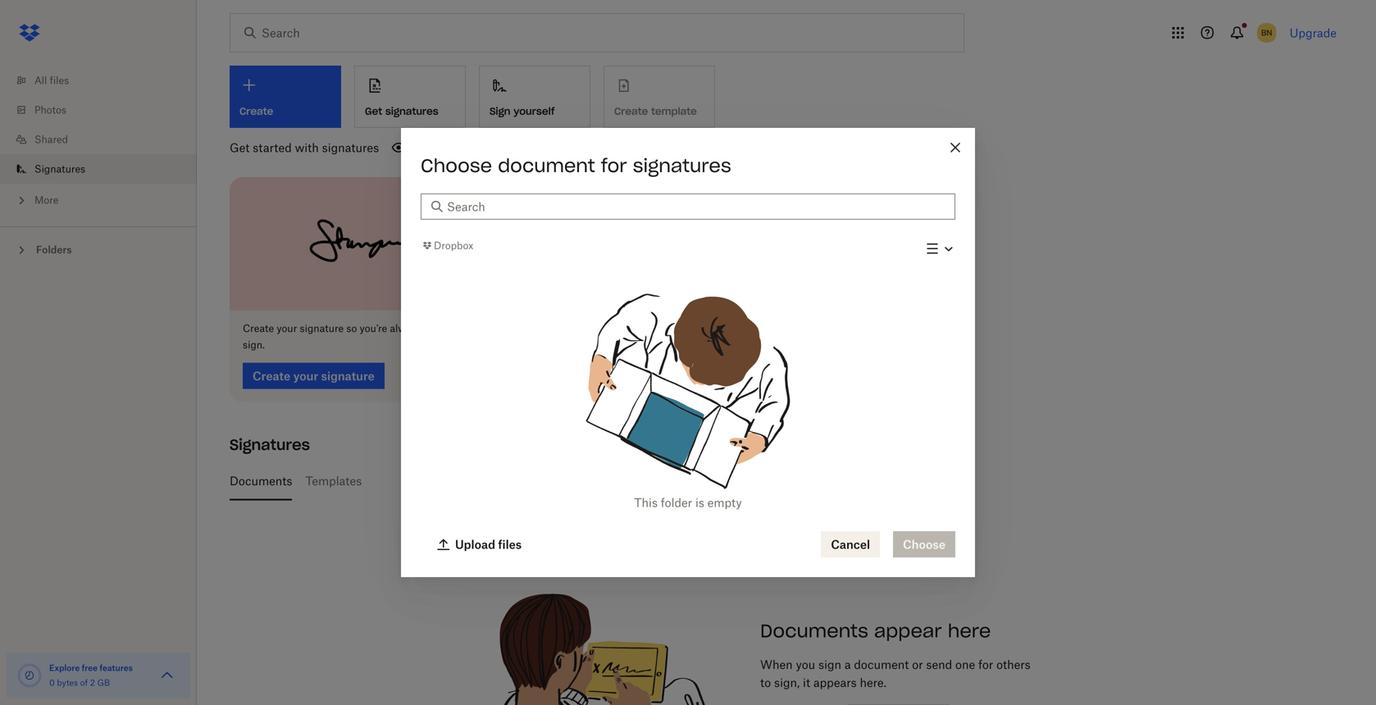 Task type: locate. For each thing, give the bounding box(es) containing it.
0 horizontal spatial signature
[[300, 322, 344, 335]]

upgrade
[[1290, 26, 1337, 40]]

files inside upload files "button"
[[498, 538, 522, 552]]

0 horizontal spatial is
[[696, 496, 705, 510]]

all files link
[[13, 66, 197, 95]]

1 vertical spatial to
[[760, 676, 771, 690]]

get signatures
[[365, 105, 439, 118]]

is inside choose document for signatures dialog
[[696, 496, 705, 510]]

folders button
[[0, 237, 197, 261]]

signatures inside list item
[[34, 163, 85, 175]]

signature left requests on the bottom left of page
[[455, 474, 507, 488]]

files inside all files "link"
[[50, 74, 69, 87]]

of inside explore free features 0 bytes of 2 gb
[[80, 678, 88, 688]]

files right the upload
[[498, 538, 522, 552]]

always
[[390, 322, 422, 335]]

documents for documents appear here
[[760, 620, 869, 643]]

left
[[560, 474, 577, 488]]

1 vertical spatial files
[[498, 538, 522, 552]]

tab list containing documents
[[230, 461, 1330, 501]]

you're
[[360, 322, 387, 335]]

files
[[50, 74, 69, 87], [498, 538, 522, 552]]

documents
[[230, 474, 292, 488], [760, 620, 869, 643]]

sign
[[819, 658, 842, 672]]

document inside when you sign a document or send one for others to sign, it appears here.
[[854, 658, 909, 672]]

photos link
[[13, 95, 197, 125]]

1 horizontal spatial is
[[737, 474, 746, 488]]

1 horizontal spatial to
[[760, 676, 771, 690]]

documents left templates tab
[[230, 474, 292, 488]]

this
[[634, 496, 658, 510]]

a
[[845, 658, 851, 672]]

signatures up documents tab
[[230, 436, 310, 454]]

you
[[796, 658, 815, 672]]

folders
[[36, 244, 72, 256]]

0 vertical spatial documents
[[230, 474, 292, 488]]

3 of 3 signature requests left this month. signing yourself is unlimited.
[[421, 474, 804, 488]]

get
[[365, 105, 382, 118], [230, 141, 250, 155]]

files right all
[[50, 74, 69, 87]]

to down when
[[760, 676, 771, 690]]

signatures for get started with signatures
[[322, 141, 379, 155]]

0 horizontal spatial signatures
[[34, 163, 85, 175]]

0 horizontal spatial yourself
[[514, 105, 555, 118]]

1 horizontal spatial yourself
[[691, 474, 734, 488]]

list
[[0, 56, 197, 226]]

1 horizontal spatial files
[[498, 538, 522, 552]]

signatures
[[385, 105, 439, 118], [322, 141, 379, 155], [633, 154, 731, 177]]

1 vertical spatial is
[[696, 496, 705, 510]]

of
[[431, 474, 442, 488], [80, 678, 88, 688]]

upload files
[[455, 538, 522, 552]]

document
[[498, 154, 595, 177], [854, 658, 909, 672]]

1 horizontal spatial for
[[979, 658, 994, 672]]

yourself
[[514, 105, 555, 118], [691, 474, 734, 488]]

0 horizontal spatial files
[[50, 74, 69, 87]]

dropbox image
[[13, 16, 46, 49]]

yourself inside "sign yourself" button
[[514, 105, 555, 118]]

0 horizontal spatial 3
[[421, 474, 428, 488]]

signature left so
[[300, 322, 344, 335]]

0 horizontal spatial document
[[498, 154, 595, 177]]

0 vertical spatial signature
[[300, 322, 344, 335]]

1 horizontal spatial get
[[365, 105, 382, 118]]

0 vertical spatial to
[[453, 322, 462, 335]]

is right folder
[[696, 496, 705, 510]]

1 horizontal spatial signatures
[[385, 105, 439, 118]]

shared
[[34, 133, 68, 146]]

signature
[[300, 322, 344, 335], [455, 474, 507, 488]]

1 vertical spatial get
[[230, 141, 250, 155]]

all
[[34, 74, 47, 87]]

one
[[956, 658, 975, 672]]

dropbox
[[434, 239, 473, 252]]

upload files button
[[427, 532, 532, 558]]

signing
[[645, 474, 688, 488]]

month.
[[604, 474, 642, 488]]

document down sign yourself
[[498, 154, 595, 177]]

sign
[[490, 105, 511, 118]]

choose document for signatures dialog
[[401, 128, 975, 577]]

more image
[[13, 192, 30, 209]]

1 vertical spatial document
[[854, 658, 909, 672]]

1 horizontal spatial documents
[[760, 620, 869, 643]]

1 horizontal spatial signatures
[[230, 436, 310, 454]]

0 horizontal spatial for
[[601, 154, 627, 177]]

sign yourself
[[490, 105, 555, 118]]

Search text field
[[447, 198, 946, 216]]

with
[[295, 141, 319, 155]]

3
[[421, 474, 428, 488], [445, 474, 452, 488]]

is
[[737, 474, 746, 488], [696, 496, 705, 510]]

of up upload files "button"
[[431, 474, 442, 488]]

documents up you on the right of the page
[[760, 620, 869, 643]]

signatures right "with"
[[322, 141, 379, 155]]

send
[[926, 658, 953, 672]]

1 vertical spatial of
[[80, 678, 88, 688]]

signatures for choose document for signatures
[[633, 154, 731, 177]]

features
[[100, 663, 133, 673]]

0 vertical spatial yourself
[[514, 105, 555, 118]]

tab list
[[230, 461, 1330, 501]]

yourself up empty
[[691, 474, 734, 488]]

sign.
[[243, 339, 265, 351]]

this folder is empty
[[634, 496, 742, 510]]

of left 2
[[80, 678, 88, 688]]

appear
[[874, 620, 942, 643]]

empty
[[708, 496, 742, 510]]

0 vertical spatial for
[[601, 154, 627, 177]]

1 horizontal spatial of
[[431, 474, 442, 488]]

1 vertical spatial yourself
[[691, 474, 734, 488]]

signatures up choose
[[385, 105, 439, 118]]

signatures up 'search' text box
[[633, 154, 731, 177]]

signature inside create your signature so you're always ready to sign.
[[300, 322, 344, 335]]

0 vertical spatial files
[[50, 74, 69, 87]]

get for get signatures
[[365, 105, 382, 118]]

to right "ready" on the left
[[453, 322, 462, 335]]

when
[[760, 658, 793, 672]]

create your signature so you're always ready to sign.
[[243, 322, 462, 351]]

signatures
[[34, 163, 85, 175], [230, 436, 310, 454]]

dropbox link
[[421, 237, 473, 254]]

explore free features 0 bytes of 2 gb
[[49, 663, 133, 688]]

for
[[601, 154, 627, 177], [979, 658, 994, 672]]

1 vertical spatial documents
[[760, 620, 869, 643]]

0 horizontal spatial to
[[453, 322, 462, 335]]

create
[[243, 322, 274, 335]]

list containing all files
[[0, 56, 197, 226]]

get inside button
[[365, 105, 382, 118]]

to
[[453, 322, 462, 335], [760, 676, 771, 690]]

document up 'here.'
[[854, 658, 909, 672]]

is up empty
[[737, 474, 746, 488]]

1 horizontal spatial document
[[854, 658, 909, 672]]

0 vertical spatial signatures
[[34, 163, 85, 175]]

1 vertical spatial for
[[979, 658, 994, 672]]

get left the started
[[230, 141, 250, 155]]

get up the get started with signatures
[[365, 105, 382, 118]]

0 horizontal spatial documents
[[230, 474, 292, 488]]

signatures down shared
[[34, 163, 85, 175]]

0 horizontal spatial of
[[80, 678, 88, 688]]

ready
[[424, 322, 450, 335]]

to inside when you sign a document or send one for others to sign, it appears here.
[[760, 676, 771, 690]]

documents appear here
[[760, 620, 991, 643]]

bytes
[[57, 678, 78, 688]]

here
[[948, 620, 991, 643]]

1 horizontal spatial 3
[[445, 474, 452, 488]]

1 horizontal spatial signature
[[455, 474, 507, 488]]

so
[[346, 322, 357, 335]]

signatures list item
[[0, 154, 197, 184]]

for inside when you sign a document or send one for others to sign, it appears here.
[[979, 658, 994, 672]]

yourself right sign
[[514, 105, 555, 118]]

2 horizontal spatial signatures
[[633, 154, 731, 177]]

0 horizontal spatial signatures
[[322, 141, 379, 155]]

0 horizontal spatial get
[[230, 141, 250, 155]]

templates tab
[[306, 461, 362, 501]]

signatures inside choose document for signatures dialog
[[633, 154, 731, 177]]

0 vertical spatial get
[[365, 105, 382, 118]]

0 vertical spatial document
[[498, 154, 595, 177]]



Task type: describe. For each thing, give the bounding box(es) containing it.
cancel
[[831, 538, 870, 552]]

explore
[[49, 663, 80, 673]]

choose
[[421, 154, 492, 177]]

quota usage element
[[16, 663, 43, 689]]

unlimited.
[[749, 474, 804, 488]]

for inside choose document for signatures dialog
[[601, 154, 627, 177]]

more
[[34, 194, 59, 206]]

0 vertical spatial is
[[737, 474, 746, 488]]

to inside create your signature so you're always ready to sign.
[[453, 322, 462, 335]]

sign yourself button
[[479, 66, 591, 128]]

0 vertical spatial of
[[431, 474, 442, 488]]

sign,
[[774, 676, 800, 690]]

all files
[[34, 74, 69, 87]]

get for get started with signatures
[[230, 141, 250, 155]]

2
[[90, 678, 95, 688]]

started
[[253, 141, 292, 155]]

photos
[[34, 104, 66, 116]]

files for all files
[[50, 74, 69, 87]]

2 3 from the left
[[445, 474, 452, 488]]

shared link
[[13, 125, 197, 154]]

files for upload files
[[498, 538, 522, 552]]

signatures link
[[13, 154, 197, 184]]

folder
[[661, 496, 692, 510]]

get signatures button
[[354, 66, 466, 128]]

1 vertical spatial signatures
[[230, 436, 310, 454]]

it
[[803, 676, 810, 690]]

documents for documents
[[230, 474, 292, 488]]

appears
[[814, 676, 857, 690]]

document inside dialog
[[498, 154, 595, 177]]

templates
[[306, 474, 362, 488]]

free
[[82, 663, 98, 673]]

choose document for signatures
[[421, 154, 731, 177]]

this
[[581, 474, 601, 488]]

1 3 from the left
[[421, 474, 428, 488]]

cancel button
[[821, 532, 880, 558]]

here.
[[860, 676, 887, 690]]

0
[[49, 678, 55, 688]]

your
[[277, 322, 297, 335]]

get started with signatures
[[230, 141, 379, 155]]

gb
[[97, 678, 110, 688]]

documents tab
[[230, 461, 292, 501]]

1 vertical spatial signature
[[455, 474, 507, 488]]

signatures inside get signatures button
[[385, 105, 439, 118]]

upload
[[455, 538, 495, 552]]

requests
[[510, 474, 557, 488]]

or
[[912, 658, 923, 672]]

when you sign a document or send one for others to sign, it appears here.
[[760, 658, 1031, 690]]

others
[[997, 658, 1031, 672]]

upgrade link
[[1290, 26, 1337, 40]]



Task type: vqa. For each thing, say whether or not it's contained in the screenshot.
others
yes



